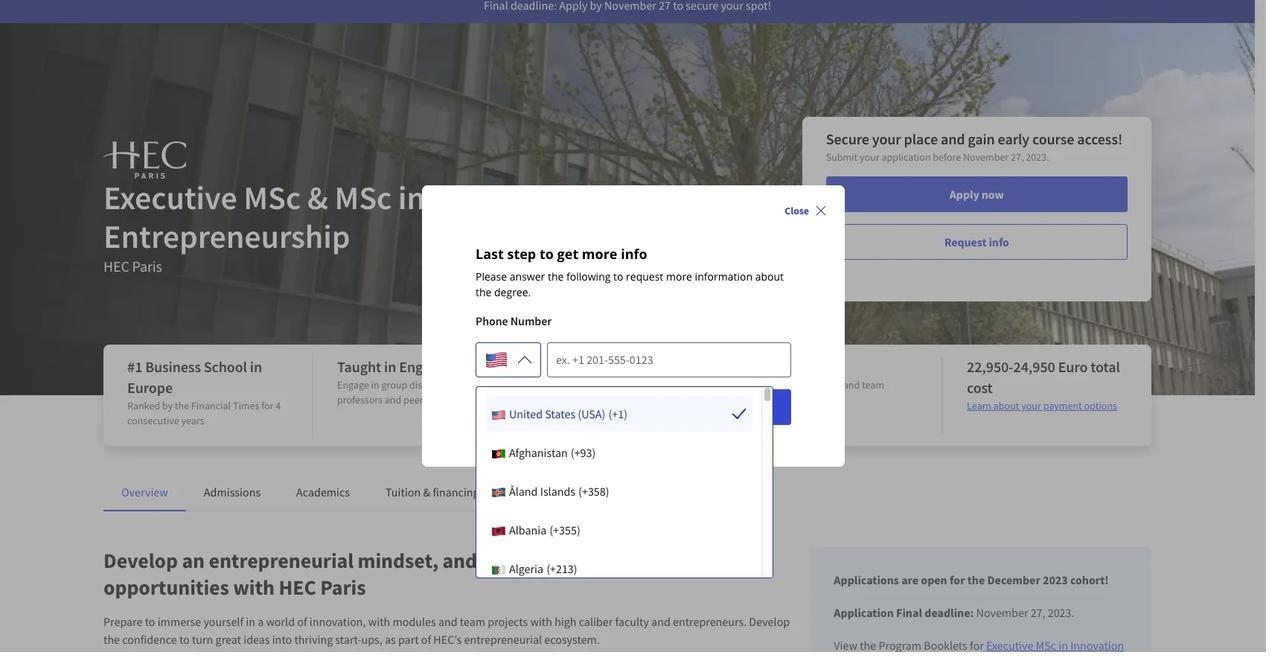 Task type: describe. For each thing, give the bounding box(es) containing it.
gain
[[968, 130, 995, 148]]

hours
[[632, 378, 657, 391]]

webinars,
[[799, 378, 841, 391]]

consecutive
[[127, 414, 179, 427]]

deadline:
[[925, 605, 974, 620]]

careers
[[515, 485, 552, 499]]

access!
[[1077, 130, 1122, 148]]

albania
[[509, 522, 546, 537]]

18-24 months 20 courses total, 20 hours per week
[[547, 357, 699, 391]]

develop an entrepreneurial mindset, and learn to identify innovation opportunities with hec paris
[[103, 547, 730, 601]]

1 horizontal spatial for
[[950, 572, 965, 587]]

2023
[[1043, 572, 1068, 587]]

open
[[921, 572, 947, 587]]

team inside the 'prepare to immerse yourself in a world of innovation, with modules and team projects with high caliber faculty and entrepreneurs. develop the confidence to turn great ideas into thriving start-ups, as part of hec's entrepreneurial ecosystem.'
[[460, 614, 485, 629]]

info inside 'last step to get more info please answer the following to request more information about the degree.'
[[620, 245, 647, 263]]

innovation
[[431, 177, 583, 218]]

2023. inside secure your place and gain early course access! submit your application before november 27, 2023.
[[1026, 150, 1049, 164]]

projects inside the 'prepare to immerse yourself in a world of innovation, with modules and team projects with high caliber faculty and entrepreneurs. develop the confidence to turn great ideas into thriving start-ups, as part of hec's entrepreneurial ecosystem.'
[[488, 614, 528, 629]]

hec paris logo image
[[103, 141, 186, 179]]

taught in english engage in group discussions with professors and peers
[[337, 357, 481, 406]]

hec inside executive msc & msc in innovation and entrepreneurship hec paris
[[103, 257, 129, 275]]

213
[[556, 561, 574, 576]]

last step to get more info please answer the following to request more information about the degree.
[[475, 245, 783, 299]]

academics link
[[296, 485, 350, 499]]

and inside executive msc & msc in innovation and entrepreneurship hec paris
[[590, 177, 643, 218]]

part
[[398, 632, 419, 647]]

peers
[[403, 393, 428, 406]]

options
[[1084, 399, 1117, 412]]

step
[[507, 245, 536, 263]]

request for right request info button
[[944, 234, 987, 249]]

start-
[[335, 632, 361, 647]]

1 vertical spatial november
[[976, 605, 1028, 620]]

experience
[[630, 485, 684, 499]]

opportunities
[[103, 574, 229, 601]]

english
[[399, 357, 445, 376]]

1 vertical spatial your
[[860, 150, 879, 164]]

submit
[[826, 150, 858, 164]]

to left turn
[[179, 632, 190, 647]]

the down 'please'
[[475, 285, 491, 299]]

cost
[[967, 378, 993, 397]]

entrepreneurial inside "develop an entrepreneurial mindset, and learn to identify innovation opportunities with hec paris"
[[209, 547, 354, 574]]

request for the bottom request info button
[[601, 400, 643, 415]]

24,950
[[1013, 357, 1055, 376]]

355
[[559, 522, 577, 537]]

last
[[475, 245, 503, 263]]

confidence
[[122, 632, 177, 647]]

number
[[510, 313, 551, 328]]

& inside executive msc & msc in innovation and entrepreneurship hec paris
[[307, 177, 328, 218]]

and inside "develop an entrepreneurial mindset, and learn to identify innovation opportunities with hec paris"
[[442, 547, 477, 574]]

) for 🇦🇫 afghanistan (+ 93 )
[[592, 445, 596, 460]]

with inside taught in english engage in group discussions with professors and peers
[[462, 378, 481, 391]]

online
[[795, 357, 835, 376]]

åland
[[509, 484, 538, 499]]

close
[[784, 204, 809, 217]]

before
[[933, 150, 961, 164]]

🇺🇸 united states (usa) (+ 1 )
[[491, 406, 627, 423]]

0 vertical spatial of
[[297, 614, 307, 629]]

in for yourself
[[246, 614, 255, 629]]

are
[[901, 572, 919, 587]]

tuition & financing
[[386, 485, 479, 499]]

with left high
[[530, 614, 552, 629]]

degree.
[[494, 285, 531, 299]]

faculty
[[615, 614, 649, 629]]

(+ for 🇦🇱 albania (+ 355 )
[[549, 522, 559, 537]]

immerse
[[158, 614, 201, 629]]

to up confidence on the bottom of page
[[145, 614, 155, 629]]

into
[[272, 632, 292, 647]]

🇺🇸 button
[[475, 342, 541, 377]]

great
[[216, 632, 241, 647]]

#1 business school in europe ranked by the financial times for 4 consecutive years
[[127, 357, 281, 427]]

about inside the 22,950-24,950 euro total cost learn about your payment options
[[993, 399, 1019, 412]]

in for msc
[[398, 177, 425, 218]]

and inside '100% online lectures, webinars, and team projects'
[[843, 378, 860, 391]]

the inside #1 business school in europe ranked by the financial times for 4 consecutive years
[[175, 399, 189, 412]]

93
[[580, 445, 592, 460]]

to left request
[[613, 269, 623, 284]]

(+ inside 🇦🇽 åland islands (+ 358 )
[[578, 484, 588, 499]]

apply
[[950, 187, 979, 202]]

modules
[[393, 614, 436, 629]]

in inside #1 business school in europe ranked by the financial times for 4 consecutive years
[[250, 357, 262, 376]]

🇺🇸 for 🇺🇸 united states (usa) (+ 1 )
[[491, 408, 506, 423]]

overview
[[121, 485, 168, 499]]

(+ for 🇩🇿 algeria (+ 213 )
[[546, 561, 556, 576]]

please
[[475, 269, 507, 284]]

answer
[[509, 269, 545, 284]]

get
[[557, 245, 578, 263]]

financial
[[191, 399, 231, 412]]

learn
[[481, 547, 529, 574]]

358
[[588, 484, 606, 499]]

academics
[[296, 485, 350, 499]]

1 vertical spatial more
[[666, 269, 692, 284]]

hec's
[[433, 632, 462, 647]]

following
[[566, 269, 610, 284]]

total
[[1091, 357, 1120, 376]]

group
[[381, 378, 407, 391]]

tuition & financing link
[[386, 485, 479, 499]]

with inside "develop an entrepreneurial mindset, and learn to identify innovation opportunities with hec paris"
[[233, 574, 275, 601]]

europe
[[127, 378, 173, 397]]

courses
[[559, 378, 593, 391]]

world
[[266, 614, 295, 629]]

united
[[509, 406, 543, 421]]

december
[[987, 572, 1040, 587]]

school
[[204, 357, 247, 376]]

) for 🇦🇱 albania (+ 355 )
[[577, 522, 580, 537]]

1 vertical spatial &
[[423, 485, 430, 499]]

learn about your payment options link
[[967, 399, 1117, 412]]

about inside 'last step to get more info please answer the following to request more information about the degree.'
[[755, 269, 783, 284]]

with up ups,
[[368, 614, 390, 629]]

list box containing 🇺🇸 united states (usa) (+ 1 )
[[476, 387, 773, 587]]

0 vertical spatial your
[[872, 130, 901, 148]]

1 horizontal spatial request info button
[[826, 224, 1128, 260]]

your inside the 22,950-24,950 euro total cost learn about your payment options
[[1021, 399, 1041, 412]]

euro
[[1058, 357, 1088, 376]]

early
[[998, 130, 1029, 148]]

24
[[567, 357, 582, 376]]

🇦🇱
[[491, 524, 506, 539]]

paris inside executive msc & msc in innovation and entrepreneurship hec paris
[[132, 257, 162, 275]]

taught
[[337, 357, 381, 376]]

22,950-24,950 euro total cost learn about your payment options
[[967, 357, 1120, 412]]

request info inside 🇺🇸 dialog
[[601, 400, 665, 415]]

1
[[618, 406, 624, 421]]



Task type: vqa. For each thing, say whether or not it's contained in the screenshot.
TATA LOGO
no



Task type: locate. For each thing, give the bounding box(es) containing it.
yourself
[[203, 614, 243, 629]]

apply now
[[950, 187, 1004, 202]]

0 horizontal spatial develop
[[103, 547, 178, 574]]

1 horizontal spatial about
[[993, 399, 1019, 412]]

2 msc from the left
[[335, 177, 392, 218]]

afghanistan
[[509, 445, 568, 460]]

projects down the 🇩🇿
[[488, 614, 528, 629]]

secure your place and gain early course access! submit your application before november 27, 2023.
[[826, 130, 1122, 164]]

team inside '100% online lectures, webinars, and team projects'
[[862, 378, 884, 391]]

paris
[[132, 257, 162, 275], [320, 574, 366, 601]]

0 vertical spatial request
[[944, 234, 987, 249]]

hec inside "develop an entrepreneurial mindset, and learn to identify innovation opportunities with hec paris"
[[279, 574, 316, 601]]

info up request
[[620, 245, 647, 263]]

🇦🇫 afghanistan (+ 93 )
[[491, 445, 596, 462]]

0 horizontal spatial of
[[297, 614, 307, 629]]

27,
[[1011, 150, 1024, 164], [1031, 605, 1045, 620]]

(+ right (usa)
[[608, 406, 618, 421]]

total,
[[595, 378, 618, 391]]

1 vertical spatial request info button
[[475, 389, 791, 425]]

1 horizontal spatial 20
[[620, 378, 630, 391]]

(+ for 🇦🇫 afghanistan (+ 93 )
[[571, 445, 580, 460]]

request inside 🇺🇸 dialog
[[601, 400, 643, 415]]

paris up innovation,
[[320, 574, 366, 601]]

0 vertical spatial request info button
[[826, 224, 1128, 260]]

1 vertical spatial 🇺🇸
[[491, 408, 506, 423]]

1 vertical spatial team
[[460, 614, 485, 629]]

1 vertical spatial projects
[[488, 614, 528, 629]]

2023. down course
[[1026, 150, 1049, 164]]

0 vertical spatial paris
[[132, 257, 162, 275]]

to left 213
[[533, 547, 552, 574]]

🇺🇸 inside dropdown button
[[484, 346, 508, 376]]

paris inside "develop an entrepreneurial mindset, and learn to identify innovation opportunities with hec paris"
[[320, 574, 366, 601]]

november down december
[[976, 605, 1028, 620]]

Phone Number telephone field
[[547, 342, 791, 377]]

admissions link
[[204, 485, 261, 499]]

0 vertical spatial team
[[862, 378, 884, 391]]

of
[[297, 614, 307, 629], [421, 632, 431, 647]]

develop inside "develop an entrepreneurial mindset, and learn to identify innovation opportunities with hec paris"
[[103, 547, 178, 574]]

22,950-
[[967, 357, 1013, 376]]

an
[[182, 547, 205, 574]]

the left december
[[967, 572, 985, 587]]

projects down lectures,
[[757, 393, 792, 406]]

about right the information
[[755, 269, 783, 284]]

develop inside the 'prepare to immerse yourself in a world of innovation, with modules and team projects with high caliber faculty and entrepreneurs. develop the confidence to turn great ideas into thriving start-ups, as part of hec's entrepreneurial ecosystem.'
[[749, 614, 790, 629]]

) inside 🇩🇿 algeria (+ 213 )
[[574, 561, 577, 576]]

1 vertical spatial for
[[950, 572, 965, 587]]

entrepreneurs.
[[673, 614, 747, 629]]

entrepreneurship
[[103, 216, 350, 257]]

discussions
[[409, 378, 459, 391]]

0 horizontal spatial 27,
[[1011, 150, 1024, 164]]

1 vertical spatial develop
[[749, 614, 790, 629]]

1 horizontal spatial develop
[[749, 614, 790, 629]]

1 vertical spatial 2023.
[[1048, 605, 1074, 620]]

0 horizontal spatial 20
[[547, 378, 557, 391]]

lectures,
[[757, 378, 797, 391]]

🇺🇸 for 🇺🇸
[[484, 346, 508, 376]]

ecosystem.
[[544, 632, 600, 647]]

place
[[904, 130, 938, 148]]

0 vertical spatial more
[[582, 245, 617, 263]]

develop left an
[[103, 547, 178, 574]]

request info down hours at the bottom of page
[[601, 400, 665, 415]]

0 horizontal spatial &
[[307, 177, 328, 218]]

request
[[626, 269, 663, 284]]

team
[[862, 378, 884, 391], [460, 614, 485, 629]]

1 horizontal spatial paris
[[320, 574, 366, 601]]

to inside "develop an entrepreneurial mindset, and learn to identify innovation opportunities with hec paris"
[[533, 547, 552, 574]]

november
[[963, 150, 1009, 164], [976, 605, 1028, 620]]

and inside taught in english engage in group discussions with professors and peers
[[385, 393, 401, 406]]

learn
[[967, 399, 991, 412]]

student experience link
[[588, 485, 684, 499]]

professors
[[337, 393, 383, 406]]

about right learn
[[993, 399, 1019, 412]]

0 vertical spatial hec
[[103, 257, 129, 275]]

information
[[694, 269, 752, 284]]

now
[[982, 187, 1004, 202]]

100% online lectures, webinars, and team projects
[[757, 357, 884, 406]]

with right discussions
[[462, 378, 481, 391]]

1 horizontal spatial entrepreneurial
[[464, 632, 542, 647]]

1 vertical spatial paris
[[320, 574, 366, 601]]

20 right total,
[[620, 378, 630, 391]]

info down hours at the bottom of page
[[645, 400, 665, 415]]

0 horizontal spatial team
[[460, 614, 485, 629]]

0 vertical spatial develop
[[103, 547, 178, 574]]

ranked
[[127, 399, 160, 412]]

) for 🇩🇿 algeria (+ 213 )
[[574, 561, 577, 576]]

application
[[834, 605, 894, 620]]

2 20 from the left
[[620, 378, 630, 391]]

in inside the 'prepare to immerse yourself in a world of innovation, with modules and team projects with high caliber faculty and entrepreneurs. develop the confidence to turn great ideas into thriving start-ups, as part of hec's entrepreneurial ecosystem.'
[[246, 614, 255, 629]]

paris down 'executive'
[[132, 257, 162, 275]]

0 horizontal spatial paris
[[132, 257, 162, 275]]

team up hec's
[[460, 614, 485, 629]]

1 vertical spatial 27,
[[1031, 605, 1045, 620]]

1 horizontal spatial team
[[862, 378, 884, 391]]

🇺🇸 left united
[[491, 408, 506, 423]]

1 vertical spatial request info
[[601, 400, 665, 415]]

list box
[[476, 387, 773, 587]]

november inside secure your place and gain early course access! submit your application before november 27, 2023.
[[963, 150, 1009, 164]]

🇺🇸
[[484, 346, 508, 376], [491, 408, 506, 423]]

1 msc from the left
[[244, 177, 301, 218]]

0 vertical spatial about
[[755, 269, 783, 284]]

1 vertical spatial request
[[601, 400, 643, 415]]

projects inside '100% online lectures, webinars, and team projects'
[[757, 393, 792, 406]]

last step to get more info status
[[475, 245, 791, 300]]

states
[[545, 406, 575, 421]]

0 horizontal spatial for
[[261, 399, 274, 412]]

(+ right albania
[[549, 522, 559, 537]]

) inside 🇦🇫 afghanistan (+ 93 )
[[592, 445, 596, 460]]

1 vertical spatial hec
[[279, 574, 316, 601]]

1 horizontal spatial msc
[[335, 177, 392, 218]]

algeria
[[509, 561, 543, 576]]

your left payment
[[1021, 399, 1041, 412]]

years
[[181, 414, 204, 427]]

caliber
[[579, 614, 613, 629]]

🇦🇫
[[491, 447, 506, 462]]

(+ left student
[[578, 484, 588, 499]]

develop
[[103, 547, 178, 574], [749, 614, 790, 629]]

1 horizontal spatial of
[[421, 632, 431, 647]]

0 vertical spatial &
[[307, 177, 328, 218]]

november down gain at right
[[963, 150, 1009, 164]]

week
[[676, 378, 699, 391]]

with
[[462, 378, 481, 391], [233, 574, 275, 601], [368, 614, 390, 629], [530, 614, 552, 629]]

0 horizontal spatial request
[[601, 400, 643, 415]]

1 horizontal spatial projects
[[757, 393, 792, 406]]

1 20 from the left
[[547, 378, 557, 391]]

more right request
[[666, 269, 692, 284]]

of up thriving
[[297, 614, 307, 629]]

) inside 🇦🇱 albania (+ 355 )
[[577, 522, 580, 537]]

and inside secure your place and gain early course access! submit your application before november 27, 2023.
[[941, 130, 965, 148]]

application
[[882, 150, 931, 164]]

islands
[[540, 484, 575, 499]]

0 horizontal spatial request info button
[[475, 389, 791, 425]]

business
[[145, 357, 201, 376]]

info
[[989, 234, 1009, 249], [620, 245, 647, 263], [645, 400, 665, 415]]

about
[[755, 269, 783, 284], [993, 399, 1019, 412]]

course
[[1032, 130, 1074, 148]]

innovation,
[[309, 614, 366, 629]]

1 horizontal spatial 27,
[[1031, 605, 1045, 620]]

0 horizontal spatial request info
[[601, 400, 665, 415]]

for inside #1 business school in europe ranked by the financial times for 4 consecutive years
[[261, 399, 274, 412]]

0 vertical spatial entrepreneurial
[[209, 547, 354, 574]]

(+ right algeria on the bottom of page
[[546, 561, 556, 576]]

)
[[624, 406, 627, 421], [592, 445, 596, 460], [606, 484, 609, 499], [577, 522, 580, 537], [574, 561, 577, 576]]

0 horizontal spatial about
[[755, 269, 783, 284]]

more
[[582, 245, 617, 263], [666, 269, 692, 284]]

20
[[547, 378, 557, 391], [620, 378, 630, 391]]

to left get
[[539, 245, 553, 263]]

0 vertical spatial 🇺🇸
[[484, 346, 508, 376]]

1 vertical spatial of
[[421, 632, 431, 647]]

1 vertical spatial entrepreneurial
[[464, 632, 542, 647]]

a
[[258, 614, 264, 629]]

(+ inside 🇩🇿 algeria (+ 213 )
[[546, 561, 556, 576]]

🇺🇸 inside 🇺🇸 united states (usa) (+ 1 )
[[491, 408, 506, 423]]

entrepreneurial inside the 'prepare to immerse yourself in a world of innovation, with modules and team projects with high caliber faculty and entrepreneurs. develop the confidence to turn great ideas into thriving start-ups, as part of hec's entrepreneurial ecosystem.'
[[464, 632, 542, 647]]

27, inside secure your place and gain early course access! submit your application before november 27, 2023.
[[1011, 150, 1024, 164]]

0 horizontal spatial entrepreneurial
[[209, 547, 354, 574]]

27, down early
[[1011, 150, 1024, 164]]

entrepreneurial right hec's
[[464, 632, 542, 647]]

2 vertical spatial your
[[1021, 399, 1041, 412]]

request down apply
[[944, 234, 987, 249]]

2023. down 2023 in the bottom of the page
[[1048, 605, 1074, 620]]

student
[[588, 485, 628, 499]]

(usa)
[[578, 406, 605, 421]]

request info down the apply now
[[944, 234, 1009, 249]]

0 horizontal spatial hec
[[103, 257, 129, 275]]

of right part
[[421, 632, 431, 647]]

ideas
[[244, 632, 270, 647]]

1 vertical spatial about
[[993, 399, 1019, 412]]

(+ inside 🇺🇸 united states (usa) (+ 1 )
[[608, 406, 618, 421]]

info down now
[[989, 234, 1009, 249]]

by
[[162, 399, 173, 412]]

4
[[276, 399, 281, 412]]

the right by
[[175, 399, 189, 412]]

20 down "18-"
[[547, 378, 557, 391]]

0 vertical spatial for
[[261, 399, 274, 412]]

the down prepare
[[103, 632, 120, 647]]

tuition
[[386, 485, 421, 499]]

for right open
[[950, 572, 965, 587]]

0 vertical spatial 2023.
[[1026, 150, 1049, 164]]

cohort!
[[1070, 572, 1109, 587]]

identify
[[556, 547, 627, 574]]

0 vertical spatial november
[[963, 150, 1009, 164]]

your
[[872, 130, 901, 148], [860, 150, 879, 164], [1021, 399, 1041, 412]]

prepare to immerse yourself in a world of innovation, with modules and team projects with high caliber faculty and entrepreneurs. develop the confidence to turn great ideas into thriving start-ups, as part of hec's entrepreneurial ecosystem.
[[103, 614, 790, 647]]

🇺🇸 dialog
[[422, 185, 844, 467]]

thriving
[[294, 632, 333, 647]]

your up application
[[872, 130, 901, 148]]

1 horizontal spatial &
[[423, 485, 430, 499]]

1 horizontal spatial hec
[[279, 574, 316, 601]]

(+
[[608, 406, 618, 421], [571, 445, 580, 460], [578, 484, 588, 499], [549, 522, 559, 537], [546, 561, 556, 576]]

(+ inside 🇦🇫 afghanistan (+ 93 )
[[571, 445, 580, 460]]

entrepreneurial up world
[[209, 547, 354, 574]]

secure
[[826, 130, 869, 148]]

) inside 🇦🇽 åland islands (+ 358 )
[[606, 484, 609, 499]]

engage
[[337, 378, 369, 391]]

for left 4
[[261, 399, 274, 412]]

msc
[[244, 177, 301, 218], [335, 177, 392, 218]]

phone
[[475, 313, 508, 328]]

🇩🇿 algeria (+ 213 )
[[491, 561, 577, 578]]

application final deadline: november 27, 2023.
[[834, 605, 1074, 620]]

0 vertical spatial 27,
[[1011, 150, 1024, 164]]

your right submit
[[860, 150, 879, 164]]

with up a
[[233, 574, 275, 601]]

phone number
[[475, 313, 551, 328]]

0 vertical spatial projects
[[757, 393, 792, 406]]

🇩🇿
[[491, 563, 506, 578]]

careers link
[[515, 485, 552, 499]]

#1
[[127, 357, 142, 376]]

request down total,
[[601, 400, 643, 415]]

mindset,
[[358, 547, 438, 574]]

1 horizontal spatial more
[[666, 269, 692, 284]]

executive
[[103, 177, 237, 218]]

high
[[555, 614, 576, 629]]

18-
[[547, 357, 567, 376]]

team right webinars,
[[862, 378, 884, 391]]

🇺🇸 down phone
[[484, 346, 508, 376]]

) inside 🇺🇸 united states (usa) (+ 1 )
[[624, 406, 627, 421]]

develop right "entrepreneurs."
[[749, 614, 790, 629]]

0 horizontal spatial projects
[[488, 614, 528, 629]]

(+ right 'afghanistan'
[[571, 445, 580, 460]]

(+ inside 🇦🇱 albania (+ 355 )
[[549, 522, 559, 537]]

1 horizontal spatial request info
[[944, 234, 1009, 249]]

the down get
[[547, 269, 563, 284]]

the inside the 'prepare to immerse yourself in a world of innovation, with modules and team projects with high caliber faculty and entrepreneurs. develop the confidence to turn great ideas into thriving start-ups, as part of hec's entrepreneurial ecosystem.'
[[103, 632, 120, 647]]

payment
[[1043, 399, 1082, 412]]

in inside executive msc & msc in innovation and entrepreneurship hec paris
[[398, 177, 425, 218]]

in for engage
[[371, 378, 379, 391]]

0 horizontal spatial msc
[[244, 177, 301, 218]]

0 vertical spatial request info
[[944, 234, 1009, 249]]

1 horizontal spatial request
[[944, 234, 987, 249]]

0 horizontal spatial more
[[582, 245, 617, 263]]

more up following
[[582, 245, 617, 263]]

27, down 2023 in the bottom of the page
[[1031, 605, 1045, 620]]



